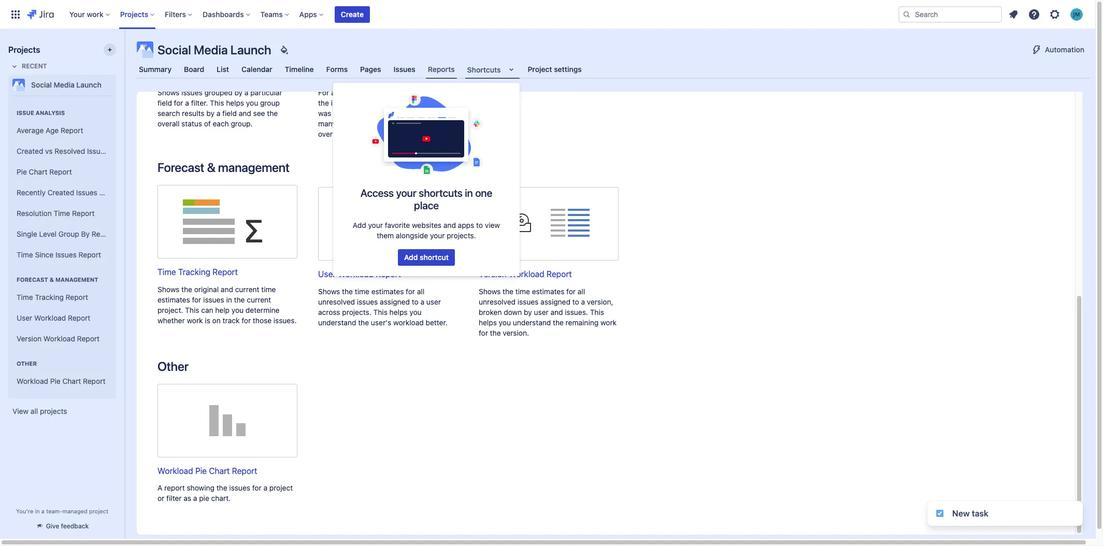 Task type: describe. For each thing, give the bounding box(es) containing it.
0 vertical spatial &
[[207, 160, 215, 174]]

resolution time report link
[[12, 203, 112, 224]]

1 vertical spatial current
[[247, 295, 271, 304]]

understand inside shows the time estimates for all unresolved issues assigned to a version, broken down by user and issues. this helps you understand the remaining work for the version.
[[513, 318, 551, 327]]

version,
[[587, 297, 613, 306]]

original
[[194, 285, 219, 294]]

shows for time
[[158, 285, 179, 294]]

issues down single level group by report link at left top
[[55, 250, 77, 259]]

see
[[253, 109, 265, 117]]

create button
[[335, 6, 370, 23]]

calendar
[[242, 65, 272, 74]]

filters button
[[162, 6, 196, 23]]

time inside shows the original and current time estimates for issues in the current project. this can help you determine whether work is on track for those issues.
[[261, 285, 276, 294]]

0 horizontal spatial version
[[17, 334, 42, 343]]

and inside shows the time estimates for all unresolved issues assigned to a version, broken down by user and issues. this helps you understand the remaining work for the version.
[[551, 308, 563, 316]]

set.
[[333, 109, 346, 117]]

pages link
[[358, 60, 383, 79]]

this inside shows the time estimates for all unresolved issues assigned to a version, broken down by user and issues. this helps you understand the remaining work for the version.
[[590, 308, 604, 316]]

by inside shows the time estimates for all unresolved issues assigned to a version, broken down by user and issues. this helps you understand the remaining work for the version.
[[524, 308, 532, 316]]

0 horizontal spatial workload pie chart report link
[[12, 371, 112, 392]]

reports
[[428, 65, 455, 73]]

other inside workload pie chart report group
[[17, 360, 37, 367]]

can inside for a date field and project/filter, maps the issues against the date that the field was set. this can help you track how many issues were created, updated, etc, over a period of time.
[[364, 109, 376, 117]]

project settings
[[528, 65, 582, 74]]

0 vertical spatial created
[[17, 146, 43, 155]]

add for add shortcut
[[404, 253, 418, 262]]

appswitcher icon image
[[9, 8, 22, 20]]

1 horizontal spatial forecast & management
[[158, 160, 289, 174]]

overall
[[158, 119, 179, 128]]

give feedback button
[[29, 518, 95, 535]]

settings image
[[1049, 8, 1061, 20]]

you're
[[16, 508, 33, 514]]

1 horizontal spatial other
[[158, 359, 188, 373]]

shortcuts
[[467, 65, 501, 74]]

a report showing the issues for a project or filter as a pie chart.
[[158, 484, 293, 503]]

0 horizontal spatial forecast & management
[[17, 276, 98, 283]]

unresolved for user
[[318, 297, 355, 306]]

1 horizontal spatial forecast
[[158, 160, 204, 174]]

all for version workload report
[[578, 287, 585, 296]]

0 horizontal spatial launch
[[76, 80, 101, 89]]

issues. inside shows the time estimates for all unresolved issues assigned to a version, broken down by user and issues. this helps you understand the remaining work for the version.
[[565, 308, 588, 316]]

0 horizontal spatial date
[[337, 88, 352, 97]]

your work
[[69, 10, 103, 18]]

your for add
[[368, 221, 383, 230]]

automation button
[[1024, 41, 1091, 58]]

issues link
[[391, 60, 417, 79]]

shows the time estimates for all unresolved issues assigned to a version, broken down by user and issues. this helps you understand the remaining work for the version.
[[479, 287, 617, 337]]

and inside shows the original and current time estimates for issues in the current project. this can help you determine whether work is on track for those issues.
[[221, 285, 233, 294]]

issues inside "shows the time estimates for all unresolved issues assigned to a user across projects. this helps you understand the user's workload better."
[[357, 297, 378, 306]]

pie inside group
[[50, 376, 60, 385]]

1 vertical spatial project
[[89, 508, 108, 514]]

helps inside shows the time estimates for all unresolved issues assigned to a version, broken down by user and issues. this helps you understand the remaining work for the version.
[[479, 318, 497, 327]]

view
[[12, 407, 29, 416]]

automation image
[[1030, 44, 1043, 56]]

how
[[427, 109, 441, 117]]

view all projects
[[12, 407, 67, 416]]

1 horizontal spatial workload pie chart report link
[[158, 384, 297, 477]]

new task button
[[927, 501, 1083, 526]]

0 vertical spatial user
[[318, 269, 336, 279]]

project
[[528, 65, 552, 74]]

0 vertical spatial user workload report
[[318, 269, 401, 279]]

0 horizontal spatial version workload report
[[17, 334, 100, 343]]

2 group from the top
[[12, 98, 133, 268]]

workload pie chart report group
[[12, 349, 112, 395]]

for inside "shows the time estimates for all unresolved issues assigned to a user across projects. this helps you understand the user's workload better."
[[406, 287, 415, 296]]

1 vertical spatial forecast
[[17, 276, 48, 283]]

projects inside "dropdown button"
[[120, 10, 148, 18]]

1 vertical spatial media
[[54, 80, 74, 89]]

issues. inside shows the original and current time estimates for issues in the current project. this can help you determine whether work is on track for those issues.
[[274, 316, 297, 325]]

new
[[952, 509, 970, 518]]

to for user workload report
[[412, 297, 418, 306]]

period
[[341, 129, 362, 138]]

filters
[[165, 10, 186, 18]]

add your favorite websites and apps to view them alongside your projects.
[[353, 221, 500, 240]]

0 vertical spatial tracking
[[178, 267, 210, 277]]

each
[[213, 119, 229, 128]]

recently
[[17, 188, 46, 197]]

issues inside shows the original and current time estimates for issues in the current project. this can help you determine whether work is on track for those issues.
[[203, 295, 224, 304]]

issues inside tab list
[[394, 65, 415, 74]]

shows for version
[[479, 287, 501, 296]]

to for version workload report
[[572, 297, 579, 306]]

of inside for a date field and project/filter, maps the issues against the date that the field was set. this can help you track how many issues were created, updated, etc, over a period of time.
[[364, 129, 371, 138]]

dashboards
[[203, 10, 244, 18]]

sidebar navigation image
[[113, 41, 136, 62]]

for
[[318, 88, 329, 97]]

by
[[81, 229, 90, 238]]

search image
[[903, 10, 911, 18]]

1 horizontal spatial date
[[393, 98, 408, 107]]

and inside add your favorite websites and apps to view them alongside your projects.
[[443, 221, 456, 230]]

assigned for user workload report
[[380, 297, 410, 306]]

0 vertical spatial pie
[[17, 167, 27, 176]]

timeline
[[285, 65, 314, 74]]

help inside shows the original and current time estimates for issues in the current project. this can help you determine whether work is on track for those issues.
[[215, 305, 230, 314]]

on
[[212, 316, 221, 325]]

results
[[182, 109, 204, 117]]

to inside add your favorite websites and apps to view them alongside your projects.
[[476, 221, 483, 230]]

1 vertical spatial time tracking report
[[17, 293, 88, 301]]

2 horizontal spatial pie
[[195, 466, 207, 475]]

you inside shows the time estimates for all unresolved issues assigned to a version, broken down by user and issues. this helps you understand the remaining work for the version.
[[499, 318, 511, 327]]

analysis
[[36, 109, 65, 116]]

project/filter,
[[385, 88, 427, 97]]

dashboards button
[[200, 6, 254, 23]]

0 vertical spatial version workload report
[[479, 269, 572, 279]]

filter
[[166, 494, 182, 503]]

managed
[[62, 508, 87, 514]]

for inside a report showing the issues for a project or filter as a pie chart.
[[252, 484, 261, 492]]

was
[[318, 109, 331, 117]]

shortcuts button
[[465, 60, 519, 79]]

social media launch link
[[8, 75, 112, 95]]

this inside for a date field and project/filter, maps the issues against the date that the field was set. this can help you track how many issues were created, updated, etc, over a period of time.
[[348, 109, 362, 117]]

shows the time estimates for all unresolved issues assigned to a user across projects. this helps you understand the user's workload better.
[[318, 287, 448, 327]]

alongside
[[396, 231, 428, 240]]

field up against
[[354, 88, 368, 97]]

track inside shows the original and current time estimates for issues in the current project. this can help you determine whether work is on track for those issues.
[[223, 316, 240, 325]]

can inside shows the original and current time estimates for issues in the current project. this can help you determine whether work is on track for those issues.
[[201, 305, 213, 314]]

1 vertical spatial social
[[31, 80, 52, 89]]

issues inside the shows issues grouped by a particular field for a filter. this helps you group search results by a field and see the overall status of each group.
[[181, 88, 202, 97]]

against
[[354, 98, 378, 107]]

age
[[46, 126, 59, 135]]

add shortcut
[[404, 253, 449, 262]]

average
[[17, 126, 44, 135]]

access
[[360, 187, 394, 199]]

2 vertical spatial in
[[35, 508, 40, 514]]

1 horizontal spatial created
[[48, 188, 74, 197]]

create
[[341, 10, 364, 18]]

1 vertical spatial workload pie chart report
[[158, 466, 257, 475]]

you inside "shows the time estimates for all unresolved issues assigned to a user across projects. this helps you understand the user's workload better."
[[410, 308, 422, 316]]

remaining
[[566, 318, 599, 327]]

this inside shows the original and current time estimates for issues in the current project. this can help you determine whether work is on track for those issues.
[[185, 305, 199, 314]]

1 horizontal spatial time tracking report link
[[158, 185, 297, 278]]

pie chart report link
[[12, 162, 112, 182]]

field down "maps" at the top of the page
[[438, 98, 452, 107]]

0 horizontal spatial projects
[[8, 45, 40, 54]]

grouped
[[204, 88, 232, 97]]

1 horizontal spatial version
[[479, 269, 507, 279]]

task icon image
[[936, 509, 944, 518]]

apps
[[299, 10, 317, 18]]

notifications image
[[1007, 8, 1020, 20]]

recently created issues report
[[17, 188, 122, 197]]

resolution
[[17, 209, 52, 217]]

the inside a report showing the issues for a project or filter as a pie chart.
[[216, 484, 227, 492]]

over
[[318, 129, 333, 138]]

determine
[[246, 305, 280, 314]]

view
[[485, 221, 500, 230]]

time since issues report link
[[12, 245, 112, 265]]

filter.
[[191, 98, 208, 107]]

issues up period
[[338, 119, 359, 128]]

pages
[[360, 65, 381, 74]]

0 horizontal spatial user workload report link
[[12, 308, 112, 328]]

estimates for version workload report
[[532, 287, 564, 296]]

workload pie chart report inside group
[[17, 376, 105, 385]]

0 horizontal spatial management
[[55, 276, 98, 283]]

of inside the shows issues grouped by a particular field for a filter. this helps you group search results by a field and see the overall status of each group.
[[204, 119, 211, 128]]

unresolved for version
[[479, 297, 516, 306]]

projects button
[[117, 6, 159, 23]]

summary link
[[137, 60, 174, 79]]

0 vertical spatial management
[[218, 160, 289, 174]]

1 vertical spatial &
[[50, 276, 54, 283]]

1 vertical spatial version workload report link
[[12, 328, 112, 349]]

give feedback
[[46, 522, 89, 530]]

average age report link
[[12, 120, 112, 141]]

new task
[[952, 509, 989, 518]]

add shortcut button
[[398, 249, 455, 266]]

1 horizontal spatial user workload report link
[[318, 187, 458, 280]]

access your shortcuts in one place
[[360, 187, 492, 211]]

issues right resolved at the top of page
[[87, 146, 108, 155]]

group
[[58, 229, 79, 238]]

1 vertical spatial user
[[17, 313, 32, 322]]



Task type: locate. For each thing, give the bounding box(es) containing it.
issues up project/filter,
[[394, 65, 415, 74]]

unresolved up broken on the left of page
[[479, 297, 516, 306]]

tracking up original
[[178, 267, 210, 277]]

issues up "user's"
[[357, 297, 378, 306]]

0 vertical spatial chart
[[29, 167, 47, 176]]

user up better.
[[426, 297, 441, 306]]

of down the were
[[364, 129, 371, 138]]

work left the is
[[187, 316, 203, 325]]

unresolved inside "shows the time estimates for all unresolved issues assigned to a user across projects. this helps you understand the user's workload better."
[[318, 297, 355, 306]]

add inside add your favorite websites and apps to view them alongside your projects.
[[353, 221, 366, 230]]

0 vertical spatial current
[[235, 285, 259, 294]]

shows inside "shows the time estimates for all unresolved issues assigned to a user across projects. this helps you understand the user's workload better."
[[318, 287, 340, 296]]

2 horizontal spatial work
[[600, 318, 617, 327]]

work down version,
[[600, 318, 617, 327]]

assigned inside "shows the time estimates for all unresolved issues assigned to a user across projects. this helps you understand the user's workload better."
[[380, 297, 410, 306]]

0 horizontal spatial social
[[31, 80, 52, 89]]

projects up "recent"
[[8, 45, 40, 54]]

teams
[[260, 10, 283, 18]]

banner
[[0, 0, 1095, 29]]

work inside shows the time estimates for all unresolved issues assigned to a version, broken down by user and issues. this helps you understand the remaining work for the version.
[[600, 318, 617, 327]]

project.
[[158, 305, 183, 314]]

issue
[[17, 109, 34, 116]]

0 horizontal spatial issues.
[[274, 316, 297, 325]]

whether
[[158, 316, 185, 325]]

workload inside group
[[17, 376, 48, 385]]

time since issues report
[[17, 250, 101, 259]]

group
[[12, 95, 133, 398], [12, 98, 133, 268], [12, 265, 112, 352]]

0 vertical spatial version workload report link
[[479, 187, 619, 280]]

issues.
[[565, 308, 588, 316], [274, 316, 297, 325]]

you up see
[[246, 98, 258, 107]]

issues up set.
[[331, 98, 352, 107]]

0 vertical spatial workload pie chart report
[[17, 376, 105, 385]]

add inside button
[[404, 253, 418, 262]]

1 horizontal spatial projects.
[[447, 231, 476, 240]]

and inside the shows issues grouped by a particular field for a filter. this helps you group search results by a field and see the overall status of each group.
[[239, 109, 251, 117]]

to up workload
[[412, 297, 418, 306]]

user inside shows the time estimates for all unresolved issues assigned to a version, broken down by user and issues. this helps you understand the remaining work for the version.
[[534, 308, 549, 316]]

2 understand from the left
[[513, 318, 551, 327]]

project inside a report showing the issues for a project or filter as a pie chart.
[[269, 484, 293, 492]]

board
[[184, 65, 204, 74]]

assigned up workload
[[380, 297, 410, 306]]

2 vertical spatial your
[[430, 231, 445, 240]]

of
[[204, 119, 211, 128], [364, 129, 371, 138]]

created,
[[379, 119, 407, 128]]

version workload report up workload pie chart report group
[[17, 334, 100, 343]]

help inside for a date field and project/filter, maps the issues against the date that the field was set. this can help you track how many issues were created, updated, etc, over a period of time.
[[378, 109, 392, 117]]

1 vertical spatial time tracking report link
[[12, 287, 112, 308]]

you down 'down' in the bottom left of the page
[[499, 318, 511, 327]]

forecast down the since
[[17, 276, 48, 283]]

and up "group."
[[239, 109, 251, 117]]

1 horizontal spatial all
[[417, 287, 424, 296]]

create project image
[[106, 46, 114, 54]]

date right for
[[337, 88, 352, 97]]

shows inside shows the original and current time estimates for issues in the current project. this can help you determine whether work is on track for those issues.
[[158, 285, 179, 294]]

helps inside "shows the time estimates for all unresolved issues assigned to a user across projects. this helps you understand the user's workload better."
[[389, 308, 408, 316]]

or
[[158, 494, 164, 503]]

projects
[[120, 10, 148, 18], [8, 45, 40, 54]]

for a date field and project/filter, maps the issues against the date that the field was set. this can help you track how many issues were created, updated, etc, over a period of time.
[[318, 88, 453, 138]]

tab list
[[131, 60, 1097, 79]]

2 horizontal spatial to
[[572, 297, 579, 306]]

of left each
[[204, 119, 211, 128]]

2 horizontal spatial all
[[578, 287, 585, 296]]

shows up search
[[158, 88, 179, 97]]

a inside "shows the time estimates for all unresolved issues assigned to a user across projects. this helps you understand the user's workload better."
[[420, 297, 424, 306]]

0 horizontal spatial other
[[17, 360, 37, 367]]

websites
[[412, 221, 441, 230]]

1 vertical spatial by
[[206, 109, 214, 117]]

0 horizontal spatial pie
[[17, 167, 27, 176]]

forecast down the status
[[158, 160, 204, 174]]

pie up showing
[[195, 466, 207, 475]]

issues up filter.
[[181, 88, 202, 97]]

social media launch inside social media launch link
[[31, 80, 101, 89]]

0 horizontal spatial can
[[201, 305, 213, 314]]

estimates inside "shows the time estimates for all unresolved issues assigned to a user across projects. this helps you understand the user's workload better."
[[371, 287, 404, 296]]

updated,
[[409, 119, 439, 128]]

version workload report up 'down' in the bottom left of the page
[[479, 269, 572, 279]]

launch up "calendar"
[[230, 42, 271, 57]]

helps
[[226, 98, 244, 107], [389, 308, 408, 316], [479, 318, 497, 327]]

1 horizontal spatial tracking
[[178, 267, 210, 277]]

group.
[[231, 119, 252, 128]]

1 understand from the left
[[318, 318, 356, 327]]

pie
[[199, 494, 209, 503]]

issues. up "remaining"
[[565, 308, 588, 316]]

2 vertical spatial chart
[[209, 466, 230, 475]]

media up the analysis
[[54, 80, 74, 89]]

your for access
[[396, 187, 416, 199]]

you're in a team-managed project
[[16, 508, 108, 514]]

to inside shows the time estimates for all unresolved issues assigned to a version, broken down by user and issues. this helps you understand the remaining work for the version.
[[572, 297, 579, 306]]

to left 'view'
[[476, 221, 483, 230]]

0 horizontal spatial all
[[31, 407, 38, 416]]

0 horizontal spatial in
[[35, 508, 40, 514]]

time inside shows the time estimates for all unresolved issues assigned to a version, broken down by user and issues. this helps you understand the remaining work for the version.
[[515, 287, 530, 296]]

issues
[[394, 65, 415, 74], [87, 146, 108, 155], [76, 188, 97, 197], [55, 250, 77, 259]]

forecast
[[158, 160, 204, 174], [17, 276, 48, 283]]

field up each
[[222, 109, 237, 117]]

and up against
[[370, 88, 383, 97]]

1 vertical spatial version
[[17, 334, 42, 343]]

created down pie chart report link
[[48, 188, 74, 197]]

and inside for a date field and project/filter, maps the issues against the date that the field was set. this can help you track how many issues were created, updated, etc, over a period of time.
[[370, 88, 383, 97]]

you inside shows the original and current time estimates for issues in the current project. this can help you determine whether work is on track for those issues.
[[232, 305, 244, 314]]

a
[[244, 88, 248, 97], [331, 88, 335, 97], [185, 98, 189, 107], [216, 109, 220, 117], [335, 129, 339, 138], [420, 297, 424, 306], [581, 297, 585, 306], [263, 484, 267, 492], [193, 494, 197, 503], [41, 508, 45, 514]]

and left apps
[[443, 221, 456, 230]]

your up them
[[368, 221, 383, 230]]

tracking
[[178, 267, 210, 277], [35, 293, 64, 301]]

chart
[[29, 167, 47, 176], [62, 376, 81, 385], [209, 466, 230, 475]]

work inside shows the original and current time estimates for issues in the current project. this can help you determine whether work is on track for those issues.
[[187, 316, 203, 325]]

issues inside a report showing the issues for a project or filter as a pie chart.
[[229, 484, 250, 492]]

version workload report
[[479, 269, 572, 279], [17, 334, 100, 343]]

your inside access your shortcuts in one place
[[396, 187, 416, 199]]

the inside the shows issues grouped by a particular field for a filter. this helps you group search results by a field and see the overall status of each group.
[[267, 109, 278, 117]]

projects. down apps
[[447, 231, 476, 240]]

social up summary
[[158, 42, 191, 57]]

all up workload
[[417, 287, 424, 296]]

in inside access your shortcuts in one place
[[465, 187, 473, 199]]

1 unresolved from the left
[[318, 297, 355, 306]]

this inside the shows issues grouped by a particular field for a filter. this helps you group search results by a field and see the overall status of each group.
[[210, 98, 224, 107]]

assigned
[[380, 297, 410, 306], [540, 297, 570, 306]]

this right set.
[[348, 109, 362, 117]]

track inside for a date field and project/filter, maps the issues against the date that the field was set. this can help you track how many issues were created, updated, etc, over a period of time.
[[408, 109, 425, 117]]

you inside the shows issues grouped by a particular field for a filter. this helps you group search results by a field and see the overall status of each group.
[[246, 98, 258, 107]]

helps down grouped
[[226, 98, 244, 107]]

0 vertical spatial forecast & management
[[158, 160, 289, 174]]

add down alongside
[[404, 253, 418, 262]]

banner containing your work
[[0, 0, 1095, 29]]

workload pie chart report up showing
[[158, 466, 257, 475]]

as
[[184, 494, 191, 503]]

0 horizontal spatial helps
[[226, 98, 244, 107]]

0 vertical spatial project
[[269, 484, 293, 492]]

for
[[174, 98, 183, 107], [406, 287, 415, 296], [566, 287, 576, 296], [192, 295, 201, 304], [242, 316, 251, 325], [479, 328, 488, 337], [252, 484, 261, 492]]

all for user workload report
[[417, 287, 424, 296]]

0 vertical spatial user workload report link
[[318, 187, 458, 280]]

0 vertical spatial your
[[396, 187, 416, 199]]

this down grouped
[[210, 98, 224, 107]]

1 horizontal spatial version workload report
[[479, 269, 572, 279]]

social down "recent"
[[31, 80, 52, 89]]

group
[[260, 98, 280, 107]]

assigned inside shows the time estimates for all unresolved issues assigned to a version, broken down by user and issues. this helps you understand the remaining work for the version.
[[540, 297, 570, 306]]

created vs resolved issues report link
[[12, 141, 133, 162]]

unresolved up across
[[318, 297, 355, 306]]

helps inside the shows issues grouped by a particular field for a filter. this helps you group search results by a field and see the overall status of each group.
[[226, 98, 244, 107]]

issues down original
[[203, 295, 224, 304]]

1 vertical spatial management
[[55, 276, 98, 283]]

1 vertical spatial your
[[368, 221, 383, 230]]

this
[[210, 98, 224, 107], [348, 109, 362, 117], [185, 305, 199, 314], [373, 308, 388, 316], [590, 308, 604, 316]]

management down "group."
[[218, 160, 289, 174]]

shows inside the shows issues grouped by a particular field for a filter. this helps you group search results by a field and see the overall status of each group.
[[158, 88, 179, 97]]

user inside "shows the time estimates for all unresolved issues assigned to a user across projects. this helps you understand the user's workload better."
[[426, 297, 441, 306]]

by up each
[[206, 109, 214, 117]]

shows for user
[[318, 287, 340, 296]]

1 horizontal spatial workload pie chart report
[[158, 466, 257, 475]]

you
[[246, 98, 258, 107], [394, 109, 406, 117], [232, 305, 244, 314], [410, 308, 422, 316], [499, 318, 511, 327]]

maps
[[429, 88, 447, 97]]

issues up 'down' in the bottom left of the page
[[518, 297, 539, 306]]

to up "remaining"
[[572, 297, 579, 306]]

time tracking report down the time since issues report
[[17, 293, 88, 301]]

all up "remaining"
[[578, 287, 585, 296]]

version.
[[503, 328, 529, 337]]

2 horizontal spatial helps
[[479, 318, 497, 327]]

issues. right those
[[274, 316, 297, 325]]

search
[[158, 109, 180, 117]]

is
[[205, 316, 210, 325]]

1 horizontal spatial your
[[396, 187, 416, 199]]

resolution time report
[[17, 209, 95, 217]]

user right 'down' in the bottom left of the page
[[534, 308, 549, 316]]

that
[[410, 98, 423, 107]]

launch left the "add to starred" 'image'
[[76, 80, 101, 89]]

0 vertical spatial by
[[234, 88, 243, 97]]

0 horizontal spatial add
[[353, 221, 366, 230]]

0 vertical spatial launch
[[230, 42, 271, 57]]

shortcuts
[[419, 187, 462, 199]]

to inside "shows the time estimates for all unresolved issues assigned to a user across projects. this helps you understand the user's workload better."
[[412, 297, 418, 306]]

shows up across
[[318, 287, 340, 296]]

your work button
[[66, 6, 114, 23]]

time inside "shows the time estimates for all unresolved issues assigned to a user across projects. this helps you understand the user's workload better."
[[355, 287, 369, 296]]

0 horizontal spatial user
[[426, 297, 441, 306]]

forecast & management down time since issues report link
[[17, 276, 98, 283]]

track right on in the left bottom of the page
[[223, 316, 240, 325]]

calendar link
[[239, 60, 274, 79]]

0 vertical spatial projects
[[120, 10, 148, 18]]

0 vertical spatial in
[[465, 187, 473, 199]]

0 horizontal spatial of
[[204, 119, 211, 128]]

0 vertical spatial version
[[479, 269, 507, 279]]

user workload report link
[[318, 187, 458, 280], [12, 308, 112, 328]]

media
[[194, 42, 228, 57], [54, 80, 74, 89]]

feedback
[[61, 522, 89, 530]]

helps up workload
[[389, 308, 408, 316]]

launch
[[230, 42, 271, 57], [76, 80, 101, 89]]

2 horizontal spatial chart
[[209, 466, 230, 475]]

time tracking report
[[158, 267, 238, 277], [17, 293, 88, 301]]

0 horizontal spatial track
[[223, 316, 240, 325]]

0 vertical spatial of
[[204, 119, 211, 128]]

0 vertical spatial social
[[158, 42, 191, 57]]

workload pie chart report
[[17, 376, 105, 385], [158, 466, 257, 475]]

1 vertical spatial add
[[404, 253, 418, 262]]

projects. inside "shows the time estimates for all unresolved issues assigned to a user across projects. this helps you understand the user's workload better."
[[342, 308, 371, 316]]

0 horizontal spatial work
[[87, 10, 103, 18]]

2 assigned from the left
[[540, 297, 570, 306]]

1 horizontal spatial project
[[269, 484, 293, 492]]

broken
[[479, 308, 502, 316]]

1 group from the top
[[12, 95, 133, 398]]

date
[[337, 88, 352, 97], [393, 98, 408, 107]]

pie up projects
[[50, 376, 60, 385]]

chart up a report showing the issues for a project or filter as a pie chart.
[[209, 466, 230, 475]]

place
[[414, 199, 439, 211]]

single
[[17, 229, 37, 238]]

shows up 'project.'
[[158, 285, 179, 294]]

group containing time tracking report
[[12, 265, 112, 352]]

this up "user's"
[[373, 308, 388, 316]]

understand inside "shows the time estimates for all unresolved issues assigned to a user across projects. this helps you understand the user's workload better."
[[318, 318, 356, 327]]

field
[[354, 88, 368, 97], [158, 98, 172, 107], [438, 98, 452, 107], [222, 109, 237, 117]]

time tracking report link
[[158, 185, 297, 278], [12, 287, 112, 308]]

social media launch up list
[[158, 42, 271, 57]]

chart inside group
[[62, 376, 81, 385]]

created vs resolved issues report
[[17, 146, 133, 155]]

0 vertical spatial time tracking report
[[158, 267, 238, 277]]

project settings link
[[526, 60, 584, 79]]

all
[[417, 287, 424, 296], [578, 287, 585, 296], [31, 407, 38, 416]]

can up the is
[[201, 305, 213, 314]]

0 vertical spatial time tracking report link
[[158, 185, 297, 278]]

0 horizontal spatial user workload report
[[17, 313, 90, 322]]

unresolved inside shows the time estimates for all unresolved issues assigned to a version, broken down by user and issues. this helps you understand the remaining work for the version.
[[479, 297, 516, 306]]

1 horizontal spatial social media launch
[[158, 42, 271, 57]]

2 unresolved from the left
[[479, 297, 516, 306]]

chart up view all projects link
[[62, 376, 81, 385]]

one
[[475, 187, 492, 199]]

chart up recently
[[29, 167, 47, 176]]

and right 'down' in the bottom left of the page
[[551, 308, 563, 316]]

time for user
[[355, 287, 369, 296]]

and right original
[[221, 285, 233, 294]]

helps down broken on the left of page
[[479, 318, 497, 327]]

help image
[[1028, 8, 1040, 20]]

0 horizontal spatial version workload report link
[[12, 328, 112, 349]]

you up created,
[[394, 109, 406, 117]]

other up view
[[17, 360, 37, 367]]

tracking down the since
[[35, 293, 64, 301]]

projects. inside add your favorite websites and apps to view them alongside your projects.
[[447, 231, 476, 240]]

shows the original and current time estimates for issues in the current project. this can help you determine whether work is on track for those issues.
[[158, 285, 297, 325]]

0 vertical spatial track
[[408, 109, 425, 117]]

your profile and settings image
[[1070, 8, 1083, 20]]

add for add your favorite websites and apps to view them alongside your projects.
[[353, 221, 366, 230]]

this down version,
[[590, 308, 604, 316]]

jira image
[[27, 8, 54, 20], [27, 8, 54, 20]]

2 vertical spatial helps
[[479, 318, 497, 327]]

1 horizontal spatial unresolved
[[479, 297, 516, 306]]

Search field
[[898, 6, 1002, 23]]

projects up sidebar navigation image at the top left
[[120, 10, 148, 18]]

& down the time since issues report
[[50, 276, 54, 283]]

forecast & management
[[158, 160, 289, 174], [17, 276, 98, 283]]

all inside shows the time estimates for all unresolved issues assigned to a version, broken down by user and issues. this helps you understand the remaining work for the version.
[[578, 287, 585, 296]]

issues up 'chart.'
[[229, 484, 250, 492]]

time
[[261, 285, 276, 294], [355, 287, 369, 296], [515, 287, 530, 296]]

other down whether
[[158, 359, 188, 373]]

created left vs
[[17, 146, 43, 155]]

1 horizontal spatial chart
[[62, 376, 81, 385]]

list link
[[215, 60, 231, 79]]

can up the were
[[364, 109, 376, 117]]

0 horizontal spatial chart
[[29, 167, 47, 176]]

them
[[377, 231, 394, 240]]

3 group from the top
[[12, 265, 112, 352]]

all right view
[[31, 407, 38, 416]]

1 horizontal spatial launch
[[230, 42, 271, 57]]

workload pie chart report up view all projects link
[[17, 376, 105, 385]]

2 horizontal spatial in
[[465, 187, 473, 199]]

0 horizontal spatial your
[[368, 221, 383, 230]]

all inside "shows the time estimates for all unresolved issues assigned to a user across projects. this helps you understand the user's workload better."
[[417, 287, 424, 296]]

1 horizontal spatial time
[[355, 287, 369, 296]]

1 vertical spatial projects.
[[342, 308, 371, 316]]

estimates for user workload report
[[371, 287, 404, 296]]

1 vertical spatial pie
[[50, 376, 60, 385]]

estimates inside shows the time estimates for all unresolved issues assigned to a version, broken down by user and issues. this helps you understand the remaining work for the version.
[[532, 287, 564, 296]]

1 assigned from the left
[[380, 297, 410, 306]]

1 horizontal spatial add
[[404, 253, 418, 262]]

understand down across
[[318, 318, 356, 327]]

0 vertical spatial date
[[337, 88, 352, 97]]

1 horizontal spatial assigned
[[540, 297, 570, 306]]

your down 'websites'
[[430, 231, 445, 240]]

level
[[39, 229, 57, 238]]

better.
[[426, 318, 448, 327]]

field up search
[[158, 98, 172, 107]]

0 horizontal spatial by
[[206, 109, 214, 117]]

management down time since issues report link
[[55, 276, 98, 283]]

forecast & management down each
[[158, 160, 289, 174]]

1 vertical spatial can
[[201, 305, 213, 314]]

work inside dropdown button
[[87, 10, 103, 18]]

can
[[364, 109, 376, 117], [201, 305, 213, 314]]

team-
[[46, 508, 62, 514]]

vs
[[45, 146, 53, 155]]

user's
[[371, 318, 391, 327]]

unresolved
[[318, 297, 355, 306], [479, 297, 516, 306]]

you inside for a date field and project/filter, maps the issues against the date that the field was set. this can help you track how many issues were created, updated, etc, over a period of time.
[[394, 109, 406, 117]]

issues inside shows the time estimates for all unresolved issues assigned to a version, broken down by user and issues. this helps you understand the remaining work for the version.
[[518, 297, 539, 306]]

0 vertical spatial social media launch
[[158, 42, 271, 57]]

apps
[[458, 221, 474, 230]]

for inside the shows issues grouped by a particular field for a filter. this helps you group search results by a field and see the overall status of each group.
[[174, 98, 183, 107]]

1 horizontal spatial pie
[[50, 376, 60, 385]]

0 vertical spatial media
[[194, 42, 228, 57]]

etc,
[[441, 119, 453, 128]]

a inside shows the time estimates for all unresolved issues assigned to a version, broken down by user and issues. this helps you understand the remaining work for the version.
[[581, 297, 585, 306]]

shows issues grouped by a particular field for a filter. this helps you group search results by a field and see the overall status of each group.
[[158, 88, 282, 128]]

issues down pie chart report link
[[76, 188, 97, 197]]

by right 'down' in the bottom left of the page
[[524, 308, 532, 316]]

automation
[[1045, 45, 1084, 54]]

set background color image
[[278, 44, 290, 56]]

list
[[217, 65, 229, 74]]

0 horizontal spatial understand
[[318, 318, 356, 327]]

estimates inside shows the original and current time estimates for issues in the current project. this can help you determine whether work is on track for those issues.
[[158, 295, 190, 304]]

version up workload pie chart report group
[[17, 334, 42, 343]]

collapse recent projects image
[[8, 60, 21, 73]]

understand up version.
[[513, 318, 551, 327]]

your
[[69, 10, 85, 18]]

add to starred image
[[113, 79, 125, 91]]

settings
[[554, 65, 582, 74]]

& down each
[[207, 160, 215, 174]]

shows up broken on the left of page
[[479, 287, 501, 296]]

report inside group
[[83, 376, 105, 385]]

assigned for version workload report
[[540, 297, 570, 306]]

version up broken on the left of page
[[479, 269, 507, 279]]

shows
[[158, 88, 179, 97], [158, 285, 179, 294], [318, 287, 340, 296], [479, 287, 501, 296]]

work right your
[[87, 10, 103, 18]]

current
[[235, 285, 259, 294], [247, 295, 271, 304]]

1 vertical spatial user workload report
[[17, 313, 90, 322]]

since
[[35, 250, 53, 259]]

1 horizontal spatial understand
[[513, 318, 551, 327]]

1 vertical spatial social media launch
[[31, 80, 101, 89]]

recent
[[22, 62, 47, 70]]

date down project/filter,
[[393, 98, 408, 107]]

1 vertical spatial projects
[[8, 45, 40, 54]]

0 horizontal spatial unresolved
[[318, 297, 355, 306]]

1 horizontal spatial version workload report link
[[479, 187, 619, 280]]

primary element
[[6, 0, 898, 29]]

created
[[17, 146, 43, 155], [48, 188, 74, 197]]

shows inside shows the time estimates for all unresolved issues assigned to a version, broken down by user and issues. this helps you understand the remaining work for the version.
[[479, 287, 501, 296]]

media up list
[[194, 42, 228, 57]]

0 horizontal spatial tracking
[[35, 293, 64, 301]]

this inside "shows the time estimates for all unresolved issues assigned to a user across projects. this helps you understand the user's workload better."
[[373, 308, 388, 316]]

tab list containing reports
[[131, 60, 1097, 79]]

1 vertical spatial launch
[[76, 80, 101, 89]]

workload
[[393, 318, 424, 327]]

board link
[[182, 60, 206, 79]]

time for version
[[515, 287, 530, 296]]

in inside shows the original and current time estimates for issues in the current project. this can help you determine whether work is on track for those issues.
[[226, 295, 232, 304]]

average age report
[[17, 126, 83, 135]]



Task type: vqa. For each thing, say whether or not it's contained in the screenshot.
the leftmost started
no



